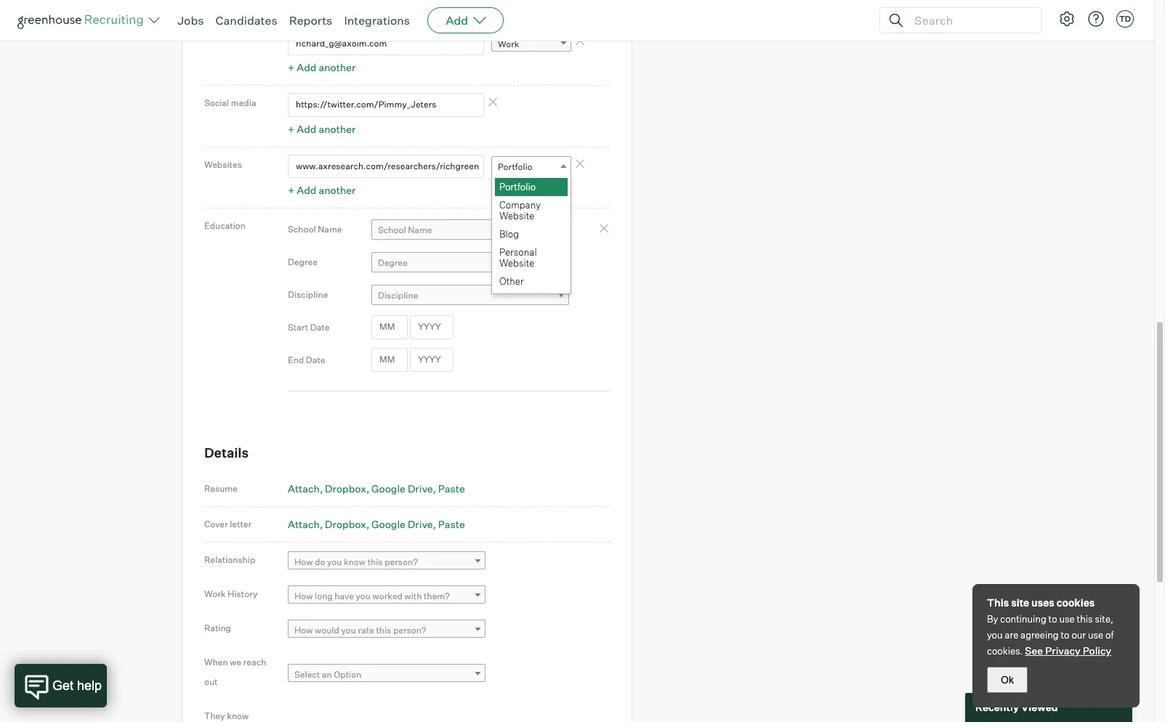 Task type: locate. For each thing, give the bounding box(es) containing it.
0 vertical spatial paste
[[438, 482, 465, 495]]

know right "they"
[[227, 711, 249, 722]]

0 horizontal spatial school
[[288, 224, 316, 235]]

know right the "do"
[[344, 557, 366, 568]]

how for how long have you worked with them?
[[294, 591, 313, 602]]

1 vertical spatial portfolio
[[499, 181, 536, 193]]

1 vertical spatial mm text field
[[371, 348, 408, 372]]

option
[[334, 669, 361, 680]]

to left our
[[1061, 629, 1069, 641]]

1 vertical spatial dropbox link
[[325, 518, 369, 530]]

personal down blog
[[499, 246, 537, 258]]

0 vertical spatial how
[[294, 557, 313, 568]]

0 vertical spatial portfolio
[[498, 161, 533, 172]]

0 vertical spatial google
[[371, 482, 405, 495]]

degree
[[288, 257, 318, 268], [378, 257, 408, 268]]

this
[[367, 557, 383, 568], [1077, 613, 1093, 625], [376, 625, 391, 636]]

work down "personal" link
[[498, 39, 519, 50]]

how left would
[[294, 625, 313, 636]]

1 vertical spatial attach dropbox google drive paste
[[288, 518, 465, 530]]

this site uses cookies
[[987, 597, 1095, 609]]

know
[[344, 557, 366, 568], [227, 711, 249, 722]]

1 another from the top
[[319, 61, 356, 74]]

use down cookies
[[1059, 613, 1075, 625]]

0 horizontal spatial discipline
[[288, 289, 328, 300]]

+ add another for websites
[[288, 184, 356, 196]]

1 vertical spatial how
[[294, 591, 313, 602]]

google drive link
[[371, 482, 436, 495], [371, 518, 436, 530]]

0 vertical spatial attach
[[288, 482, 320, 495]]

cover
[[204, 519, 228, 530]]

viewed
[[1021, 702, 1058, 714]]

attach for resume
[[288, 482, 320, 495]]

1 vertical spatial attach
[[288, 518, 320, 530]]

work left history
[[204, 589, 226, 599]]

dropbox for cover letter
[[325, 518, 366, 530]]

recently
[[975, 702, 1019, 714]]

our
[[1072, 629, 1086, 641]]

date right end
[[306, 355, 325, 366]]

1 attach dropbox google drive paste from the top
[[288, 482, 465, 495]]

0 vertical spatial dropbox link
[[325, 482, 369, 495]]

1 dropbox link from the top
[[325, 482, 369, 495]]

1 vertical spatial date
[[306, 355, 325, 366]]

2 yyyy text field from the top
[[410, 348, 453, 372]]

+ add another for email
[[288, 61, 356, 74]]

personal
[[498, 8, 533, 19], [499, 246, 537, 258]]

0 horizontal spatial name
[[318, 224, 342, 235]]

+ add another link inside websites element
[[288, 184, 356, 196]]

know inside they know
[[227, 711, 249, 722]]

2 vertical spatial how
[[294, 625, 313, 636]]

2 vertical spatial + add another
[[288, 184, 356, 196]]

1 vertical spatial know
[[227, 711, 249, 722]]

work
[[498, 39, 519, 50], [204, 589, 226, 599]]

date for start date
[[310, 322, 330, 333]]

1 + from the top
[[288, 61, 295, 74]]

+ add another link for websites
[[288, 184, 356, 196]]

0 horizontal spatial degree
[[288, 257, 318, 268]]

1 vertical spatial google drive link
[[371, 518, 436, 530]]

an
[[322, 669, 332, 680]]

1 google drive link from the top
[[371, 482, 436, 495]]

2 how from the top
[[294, 591, 313, 602]]

0 vertical spatial website
[[499, 210, 535, 222]]

2 attach dropbox google drive paste from the top
[[288, 518, 465, 530]]

1 horizontal spatial school
[[378, 225, 406, 235]]

websites
[[204, 159, 242, 170]]

drive for resume
[[408, 482, 433, 495]]

0 vertical spatial to
[[1048, 613, 1057, 625]]

0 vertical spatial attach link
[[288, 482, 323, 495]]

cover letter
[[204, 519, 252, 530]]

personal up work link
[[498, 8, 533, 19]]

this up how long have you worked with them?
[[367, 557, 383, 568]]

2 google from the top
[[371, 518, 405, 530]]

person? up 'with'
[[385, 557, 418, 568]]

mm text field for end date
[[371, 348, 408, 372]]

website up other
[[499, 257, 535, 269]]

0 horizontal spatial know
[[227, 711, 249, 722]]

+ for email
[[288, 61, 295, 74]]

media
[[231, 98, 256, 109]]

YYYY text field
[[410, 316, 453, 339], [410, 348, 453, 372]]

1 vertical spatial +
[[288, 123, 295, 135]]

how for how would you rate this person?
[[294, 625, 313, 636]]

1 vertical spatial + add another link
[[288, 123, 356, 135]]

attach dropbox google drive paste for cover letter
[[288, 518, 465, 530]]

out
[[204, 677, 218, 688]]

attach dropbox google drive paste
[[288, 482, 465, 495], [288, 518, 465, 530]]

relationship
[[204, 554, 255, 565]]

attach for cover letter
[[288, 518, 320, 530]]

1 + add another link from the top
[[288, 61, 356, 74]]

paste link
[[438, 482, 465, 495], [438, 518, 465, 530]]

1 vertical spatial google
[[371, 518, 405, 530]]

1 + add another from the top
[[288, 61, 356, 74]]

school name
[[288, 224, 342, 235], [378, 225, 432, 235]]

1 drive from the top
[[408, 482, 433, 495]]

1 horizontal spatial use
[[1088, 629, 1103, 641]]

degree link
[[371, 252, 569, 273]]

2 + add another link from the top
[[288, 123, 356, 135]]

school
[[288, 224, 316, 235], [378, 225, 406, 235]]

0 horizontal spatial use
[[1059, 613, 1075, 625]]

1 vertical spatial personal
[[499, 246, 537, 258]]

ok
[[1001, 674, 1014, 686]]

0 horizontal spatial school name
[[288, 224, 342, 235]]

date for end date
[[306, 355, 325, 366]]

add button
[[427, 7, 504, 33]]

personal link
[[491, 3, 571, 24]]

portfolio for portfolio company website blog personal website other
[[499, 181, 536, 193]]

have
[[335, 591, 354, 602]]

by
[[987, 613, 998, 625]]

how long have you worked with them?
[[294, 591, 450, 602]]

0 horizontal spatial to
[[1048, 613, 1057, 625]]

MM text field
[[371, 316, 408, 339], [371, 348, 408, 372]]

Search text field
[[911, 10, 1028, 31]]

2 + from the top
[[288, 123, 295, 135]]

+ add another link
[[288, 61, 356, 74], [288, 123, 356, 135], [288, 184, 356, 196]]

end date
[[288, 355, 325, 366]]

name
[[318, 224, 342, 235], [408, 225, 432, 235]]

+ add another inside websites element
[[288, 184, 356, 196]]

2 vertical spatial + add another link
[[288, 184, 356, 196]]

0 vertical spatial attach dropbox google drive paste
[[288, 482, 465, 495]]

1 vertical spatial yyyy text field
[[410, 348, 453, 372]]

2 drive from the top
[[408, 518, 433, 530]]

1 vertical spatial another
[[319, 123, 356, 135]]

3 + from the top
[[288, 184, 295, 196]]

0 vertical spatial person?
[[385, 557, 418, 568]]

you right the have
[[356, 591, 371, 602]]

this for how would you rate this person?
[[376, 625, 391, 636]]

drive for cover letter
[[408, 518, 433, 530]]

0 vertical spatial personal
[[498, 8, 533, 19]]

3 + add another link from the top
[[288, 184, 356, 196]]

1 horizontal spatial know
[[344, 557, 366, 568]]

1 attach from the top
[[288, 482, 320, 495]]

0 vertical spatial another
[[319, 61, 356, 74]]

person?
[[385, 557, 418, 568], [393, 625, 426, 636]]

1 yyyy text field from the top
[[410, 316, 453, 339]]

dropbox link
[[325, 482, 369, 495], [325, 518, 369, 530]]

1 horizontal spatial discipline
[[378, 290, 418, 301]]

1 attach link from the top
[[288, 482, 323, 495]]

1 vertical spatial use
[[1088, 629, 1103, 641]]

select
[[294, 669, 320, 680]]

google
[[371, 482, 405, 495], [371, 518, 405, 530]]

1 mm text field from the top
[[371, 316, 408, 339]]

1 paste from the top
[[438, 482, 465, 495]]

when
[[204, 657, 228, 668]]

you down by
[[987, 629, 1003, 641]]

person? for how do you know this person?
[[385, 557, 418, 568]]

another for email
[[319, 61, 356, 74]]

2 + add another from the top
[[288, 123, 356, 135]]

when we reach out
[[204, 657, 266, 688]]

jobs link
[[177, 13, 204, 28]]

this for how do you know this person?
[[367, 557, 383, 568]]

2 another from the top
[[319, 123, 356, 135]]

1 vertical spatial paste link
[[438, 518, 465, 530]]

None text field
[[288, 1, 484, 25], [288, 32, 484, 55], [288, 155, 484, 178], [288, 1, 484, 25], [288, 32, 484, 55], [288, 155, 484, 178]]

1 vertical spatial work
[[204, 589, 226, 599]]

3 another from the top
[[319, 184, 356, 196]]

1 google from the top
[[371, 482, 405, 495]]

0 vertical spatial paste link
[[438, 482, 465, 495]]

this right rate
[[376, 625, 391, 636]]

1 paste link from the top
[[438, 482, 465, 495]]

portfolio for portfolio
[[498, 161, 533, 172]]

0 vertical spatial dropbox
[[325, 482, 366, 495]]

how left the "do"
[[294, 557, 313, 568]]

+ inside websites element
[[288, 184, 295, 196]]

add inside websites element
[[297, 184, 316, 196]]

2 dropbox from the top
[[325, 518, 366, 530]]

1 discipline from the left
[[288, 289, 328, 300]]

1 vertical spatial person?
[[393, 625, 426, 636]]

dropbox link for cover letter
[[325, 518, 369, 530]]

2 vertical spatial +
[[288, 184, 295, 196]]

1 how from the top
[[294, 557, 313, 568]]

0 vertical spatial date
[[310, 322, 330, 333]]

portfolio inside portfolio company website blog personal website other
[[499, 181, 536, 193]]

to down uses
[[1048, 613, 1057, 625]]

0 horizontal spatial work
[[204, 589, 226, 599]]

2 website from the top
[[499, 257, 535, 269]]

3 + add another from the top
[[288, 184, 356, 196]]

work for work
[[498, 39, 519, 50]]

1 vertical spatial drive
[[408, 518, 433, 530]]

1 vertical spatial website
[[499, 257, 535, 269]]

0 vertical spatial + add another
[[288, 61, 356, 74]]

worked
[[372, 591, 403, 602]]

personal inside portfolio company website blog personal website other
[[499, 246, 537, 258]]

2 mm text field from the top
[[371, 348, 408, 372]]

1 horizontal spatial school name
[[378, 225, 432, 235]]

1 vertical spatial + add another
[[288, 123, 356, 135]]

1 dropbox from the top
[[325, 482, 366, 495]]

school name link
[[371, 219, 569, 241]]

we
[[230, 657, 241, 668]]

education
[[204, 220, 246, 231]]

portfolio
[[498, 161, 533, 172], [499, 181, 536, 193]]

1 horizontal spatial degree
[[378, 257, 408, 268]]

None text field
[[288, 93, 484, 117]]

1 vertical spatial to
[[1061, 629, 1069, 641]]

to
[[1048, 613, 1057, 625], [1061, 629, 1069, 641]]

discipline
[[288, 289, 328, 300], [378, 290, 418, 301]]

integrations link
[[344, 13, 410, 28]]

use left of
[[1088, 629, 1103, 641]]

2 paste link from the top
[[438, 518, 465, 530]]

2 attach link from the top
[[288, 518, 323, 530]]

how left long
[[294, 591, 313, 602]]

2 dropbox link from the top
[[325, 518, 369, 530]]

2 vertical spatial another
[[319, 184, 356, 196]]

rating
[[204, 623, 231, 634]]

person? down 'with'
[[393, 625, 426, 636]]

1 school name from the left
[[288, 224, 342, 235]]

0 vertical spatial mm text field
[[371, 316, 408, 339]]

paste for resume
[[438, 482, 465, 495]]

drive
[[408, 482, 433, 495], [408, 518, 433, 530]]

2 paste from the top
[[438, 518, 465, 530]]

+ for websites
[[288, 184, 295, 196]]

reports link
[[289, 13, 332, 28]]

3 how from the top
[[294, 625, 313, 636]]

2 attach from the top
[[288, 518, 320, 530]]

paste
[[438, 482, 465, 495], [438, 518, 465, 530]]

use
[[1059, 613, 1075, 625], [1088, 629, 1103, 641]]

1 vertical spatial dropbox
[[325, 518, 366, 530]]

1 website from the top
[[499, 210, 535, 222]]

0 vertical spatial + add another link
[[288, 61, 356, 74]]

1 vertical spatial paste
[[438, 518, 465, 530]]

company
[[499, 199, 541, 211]]

0 vertical spatial yyyy text field
[[410, 316, 453, 339]]

site
[[1011, 597, 1029, 609]]

website up blog
[[499, 210, 535, 222]]

date right start
[[310, 322, 330, 333]]

work link
[[491, 34, 571, 55]]

social media
[[204, 98, 256, 109]]

how do you know this person?
[[294, 557, 418, 568]]

1 vertical spatial attach link
[[288, 518, 323, 530]]

0 vertical spatial work
[[498, 39, 519, 50]]

1 degree from the left
[[288, 257, 318, 268]]

2 google drive link from the top
[[371, 518, 436, 530]]

1 horizontal spatial name
[[408, 225, 432, 235]]

work for work history
[[204, 589, 226, 599]]

0 vertical spatial +
[[288, 61, 295, 74]]

see privacy policy
[[1025, 645, 1111, 657]]

add
[[446, 13, 468, 28], [297, 61, 316, 74], [297, 123, 316, 135], [297, 184, 316, 196]]

1 horizontal spatial work
[[498, 39, 519, 50]]

website
[[499, 210, 535, 222], [499, 257, 535, 269]]

ok button
[[987, 667, 1028, 693]]

add for email
[[297, 61, 316, 74]]

how
[[294, 557, 313, 568], [294, 591, 313, 602], [294, 625, 313, 636]]

2 school name from the left
[[378, 225, 432, 235]]

0 vertical spatial know
[[344, 557, 366, 568]]

0 vertical spatial drive
[[408, 482, 433, 495]]

this up our
[[1077, 613, 1093, 625]]

another inside websites element
[[319, 184, 356, 196]]

dropbox
[[325, 482, 366, 495], [325, 518, 366, 530]]

dropbox for resume
[[325, 482, 366, 495]]

0 vertical spatial google drive link
[[371, 482, 436, 495]]

recently viewed
[[975, 702, 1058, 714]]

+ add another link for social media
[[288, 123, 356, 135]]

you
[[327, 557, 342, 568], [356, 591, 371, 602], [341, 625, 356, 636], [987, 629, 1003, 641]]



Task type: describe. For each thing, give the bounding box(es) containing it.
google drive link for cover letter
[[371, 518, 436, 530]]

you inside by continuing to use this site, you are agreeing to our use of cookies.
[[987, 629, 1003, 641]]

they know
[[204, 711, 258, 722]]

you right the "do"
[[327, 557, 342, 568]]

td button
[[1116, 10, 1134, 28]]

yyyy text field for end date
[[410, 348, 453, 372]]

attach link for resume
[[288, 482, 323, 495]]

configure image
[[1058, 10, 1076, 28]]

google for resume
[[371, 482, 405, 495]]

letter
[[230, 519, 252, 530]]

2 school from the left
[[378, 225, 406, 235]]

+ add another link for email
[[288, 61, 356, 74]]

you left rate
[[341, 625, 356, 636]]

start date
[[288, 322, 330, 333]]

mm text field for start date
[[371, 316, 408, 339]]

+ for social media
[[288, 123, 295, 135]]

they
[[204, 711, 225, 722]]

resume
[[204, 483, 238, 494]]

do
[[315, 557, 325, 568]]

end
[[288, 355, 304, 366]]

cookies
[[1057, 597, 1095, 609]]

select an option link
[[288, 664, 485, 685]]

1 horizontal spatial to
[[1061, 629, 1069, 641]]

select an option
[[294, 669, 361, 680]]

candidates link
[[216, 13, 277, 28]]

paste link for cover letter
[[438, 518, 465, 530]]

paste for cover letter
[[438, 518, 465, 530]]

websites element
[[288, 155, 610, 294]]

dropbox link for resume
[[325, 482, 369, 495]]

email
[[204, 5, 227, 16]]

candidates
[[216, 13, 277, 28]]

integrations
[[344, 13, 410, 28]]

yyyy text field for start date
[[410, 316, 453, 339]]

+ add another for social media
[[288, 123, 356, 135]]

td button
[[1113, 7, 1137, 31]]

1 name from the left
[[318, 224, 342, 235]]

work history
[[204, 589, 258, 599]]

2 degree from the left
[[378, 257, 408, 268]]

continuing
[[1000, 613, 1046, 625]]

how would you rate this person? link
[[288, 620, 485, 641]]

start
[[288, 322, 308, 333]]

by continuing to use this site, you are agreeing to our use of cookies.
[[987, 613, 1114, 657]]

long
[[315, 591, 333, 602]]

would
[[315, 625, 339, 636]]

uses
[[1031, 597, 1054, 609]]

are
[[1005, 629, 1018, 641]]

history
[[228, 589, 258, 599]]

portfolio company website blog personal website other
[[499, 181, 541, 287]]

attach link for cover letter
[[288, 518, 323, 530]]

how would you rate this person?
[[294, 625, 426, 636]]

agreeing
[[1020, 629, 1059, 641]]

reports
[[289, 13, 332, 28]]

1 school from the left
[[288, 224, 316, 235]]

google drive link for resume
[[371, 482, 436, 495]]

attach dropbox google drive paste for resume
[[288, 482, 465, 495]]

paste link for resume
[[438, 482, 465, 495]]

add for websites
[[297, 184, 316, 196]]

social
[[204, 98, 229, 109]]

rate
[[358, 625, 374, 636]]

see
[[1025, 645, 1043, 657]]

person? for how would you rate this person?
[[393, 625, 426, 636]]

how do you know this person? link
[[288, 552, 485, 573]]

site,
[[1095, 613, 1113, 625]]

0 vertical spatial use
[[1059, 613, 1075, 625]]

other
[[499, 275, 524, 287]]

another for social media
[[319, 123, 356, 135]]

with
[[404, 591, 422, 602]]

this inside by continuing to use this site, you are agreeing to our use of cookies.
[[1077, 613, 1093, 625]]

greenhouse recruiting image
[[17, 12, 148, 29]]

cookies.
[[987, 645, 1023, 657]]

reach
[[243, 657, 266, 668]]

how long have you worked with them? link
[[288, 586, 485, 607]]

privacy
[[1045, 645, 1080, 657]]

how for how do you know this person?
[[294, 557, 313, 568]]

details
[[204, 445, 249, 461]]

them?
[[424, 591, 450, 602]]

another for websites
[[319, 184, 356, 196]]

see privacy policy link
[[1025, 645, 1111, 657]]

2 discipline from the left
[[378, 290, 418, 301]]

discipline link
[[371, 285, 569, 306]]

jobs
[[177, 13, 204, 28]]

policy
[[1083, 645, 1111, 657]]

portfolio link
[[491, 156, 571, 177]]

td
[[1119, 14, 1131, 24]]

add for social media
[[297, 123, 316, 135]]

this
[[987, 597, 1009, 609]]

blog
[[499, 228, 519, 240]]

2 name from the left
[[408, 225, 432, 235]]

of
[[1105, 629, 1114, 641]]

google for cover letter
[[371, 518, 405, 530]]

add inside popup button
[[446, 13, 468, 28]]



Task type: vqa. For each thing, say whether or not it's contained in the screenshot.
Merge This Candidate
no



